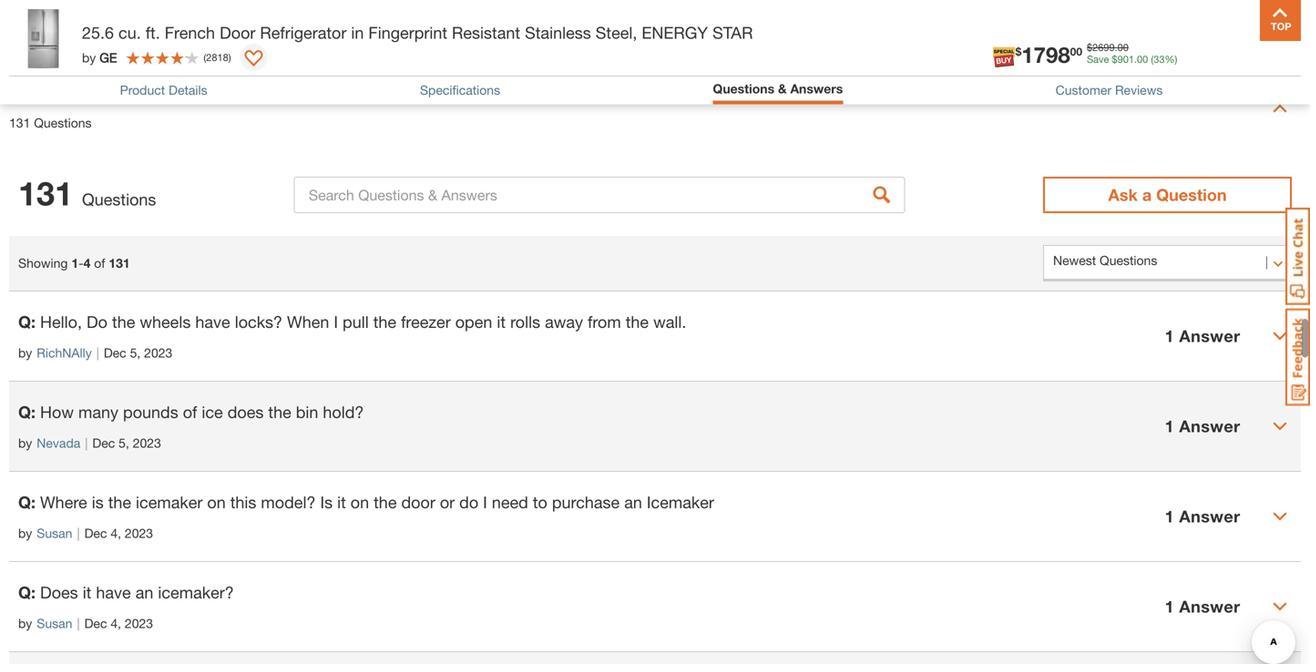 Task type: vqa. For each thing, say whether or not it's contained in the screenshot.


Task type: locate. For each thing, give the bounding box(es) containing it.
by susan | dec 4, 2023 down is
[[18, 526, 153, 541]]

answers
[[791, 81, 843, 96], [109, 86, 176, 106]]

1 vertical spatial i
[[483, 492, 487, 512]]

1 vertical spatial 4,
[[111, 616, 121, 631]]

( left )
[[204, 51, 206, 63]]

1 caret image from the top
[[1273, 101, 1288, 116]]

caret image for 1 answer
[[1273, 509, 1288, 524]]

answers inside questions & answers 131 questions
[[109, 86, 176, 106]]

question
[[1157, 185, 1227, 204]]

of inside questions element
[[183, 402, 197, 422]]

the left wall. at the top of the page
[[626, 312, 649, 332]]

how left can
[[18, 21, 44, 36]]

susan button down where
[[37, 524, 72, 543]]

it right does
[[83, 583, 91, 602]]

1 horizontal spatial i
[[483, 492, 487, 512]]

questions down star
[[713, 81, 775, 96]]

2 susan button from the top
[[37, 614, 72, 633]]

1 answer for pull
[[1165, 326, 1241, 346]]

the
[[112, 312, 135, 332], [373, 312, 397, 332], [626, 312, 649, 332], [268, 402, 291, 422], [108, 492, 131, 512], [374, 492, 397, 512]]

2 vertical spatial it
[[83, 583, 91, 602]]

5,
[[130, 345, 141, 360], [119, 435, 129, 450]]

can
[[48, 21, 69, 36]]

q: left does
[[18, 583, 36, 602]]

susan down does
[[37, 616, 72, 631]]

do
[[459, 492, 479, 512]]

the right is
[[108, 492, 131, 512]]

0 horizontal spatial 00
[[1071, 45, 1083, 58]]

| down do
[[96, 345, 99, 360]]

0 horizontal spatial i
[[334, 312, 338, 332]]

2 vertical spatial caret image
[[1273, 599, 1288, 614]]

0 vertical spatial have
[[195, 312, 230, 332]]

susan for where
[[37, 526, 72, 541]]

1 vertical spatial 5,
[[119, 435, 129, 450]]

q: for q: hello, do the wheels have locks? when i pull the freezer open it rolls away from the wall.
[[18, 312, 36, 332]]

2023 down icemaker
[[125, 526, 153, 541]]

energy
[[642, 23, 708, 42]]

the left "bin"
[[268, 402, 291, 422]]

00 left 33
[[1137, 53, 1149, 65]]

an left icemaker?
[[136, 583, 153, 602]]

the right do
[[112, 312, 135, 332]]

4, up q: does it have an icemaker?
[[111, 526, 121, 541]]

q: for q: how many pounds of ice does the bin hold?
[[18, 402, 36, 422]]

4 1 answer from the top
[[1165, 597, 1241, 616]]

&
[[778, 81, 787, 96], [93, 86, 104, 106]]

1 vertical spatial caret image
[[1273, 509, 1288, 524]]

questions up 4
[[82, 189, 156, 209]]

0 vertical spatial 131
[[9, 115, 30, 130]]

product
[[120, 83, 165, 98]]

of
[[94, 255, 105, 270], [183, 402, 197, 422]]

-
[[78, 255, 83, 270]]

| down where
[[77, 526, 80, 541]]

0 horizontal spatial &
[[93, 86, 104, 106]]

2023 for of
[[133, 435, 161, 450]]

caret image
[[1273, 101, 1288, 116], [1273, 509, 1288, 524]]

00 right 2699
[[1118, 42, 1129, 53]]

0 vertical spatial an
[[624, 492, 642, 512]]

freezer
[[401, 312, 451, 332]]

display image
[[245, 50, 263, 68]]

1 for pull
[[1165, 326, 1175, 346]]

susan button down does
[[37, 614, 72, 633]]

richnally button
[[37, 343, 92, 363]]

resistant
[[452, 23, 520, 42]]

susan down where
[[37, 526, 72, 541]]

. left 33
[[1135, 53, 1137, 65]]

1 answer from the top
[[1180, 326, 1241, 346]]

by
[[82, 50, 96, 65], [18, 345, 32, 360], [18, 435, 32, 450], [18, 526, 32, 541], [18, 616, 32, 631]]

$ left 901
[[1087, 42, 1093, 53]]

how up nevada
[[40, 402, 74, 422]]

richnally
[[37, 345, 92, 360]]

1 q: from the top
[[18, 312, 36, 332]]

5, down wheels on the left of the page
[[130, 345, 141, 360]]

is
[[320, 492, 333, 512]]

2 caret image from the top
[[1273, 509, 1288, 524]]

have left locks?
[[195, 312, 230, 332]]

q: left where
[[18, 492, 36, 512]]

away
[[545, 312, 583, 332]]

on right "is"
[[351, 492, 369, 512]]

specifications button
[[420, 83, 500, 98], [420, 83, 500, 98]]

customer reviews button
[[1056, 83, 1163, 98], [1056, 83, 1163, 98]]

| for do
[[96, 345, 99, 360]]

from
[[588, 312, 621, 332]]

the right the pull
[[373, 312, 397, 332]]

q: up by nevada | dec 5, 2023
[[18, 402, 36, 422]]

of left the ice
[[183, 402, 197, 422]]

improve
[[92, 21, 138, 36]]

0 vertical spatial caret image
[[1273, 101, 1288, 116]]

0 horizontal spatial on
[[207, 492, 226, 512]]

specifications
[[420, 83, 500, 98]]

|
[[96, 345, 99, 360], [85, 435, 88, 450], [77, 526, 80, 541], [77, 616, 80, 631]]

ice
[[202, 402, 223, 422]]

need
[[492, 492, 528, 512]]

| for it
[[77, 616, 80, 631]]

answer for hold?
[[1180, 416, 1241, 436]]

caret image
[[1273, 329, 1288, 343], [1273, 419, 1288, 434], [1273, 599, 1288, 614]]

ask
[[1109, 185, 1138, 204]]

$
[[1087, 42, 1093, 53], [1016, 45, 1022, 58], [1112, 53, 1118, 65]]

0 horizontal spatial an
[[136, 583, 153, 602]]

1 horizontal spatial $
[[1087, 42, 1093, 53]]

1 vertical spatial susan button
[[37, 614, 72, 633]]

& inside questions & answers 131 questions
[[93, 86, 104, 106]]

25.6 cu. ft. french door refrigerator in fingerprint resistant stainless steel, energy star
[[82, 23, 753, 42]]

1 horizontal spatial (
[[1151, 53, 1154, 65]]

3 answer from the top
[[1180, 507, 1241, 526]]

$ right save
[[1112, 53, 1118, 65]]

1 answer for it
[[1165, 507, 1241, 526]]

| right nevada
[[85, 435, 88, 450]]

3 1 answer from the top
[[1165, 507, 1241, 526]]

131 down product image
[[9, 115, 30, 130]]

. right save
[[1115, 42, 1118, 53]]

( left %)
[[1151, 53, 1154, 65]]

$ inside $ 1798 00
[[1016, 45, 1022, 58]]

questions & answers 131 questions
[[9, 86, 176, 130]]

0 vertical spatial susan
[[37, 526, 72, 541]]

dec
[[104, 345, 126, 360], [92, 435, 115, 450], [84, 526, 107, 541], [84, 616, 107, 631]]

1 horizontal spatial on
[[351, 492, 369, 512]]

dec down do
[[104, 345, 126, 360]]

1 horizontal spatial 00
[[1118, 42, 1129, 53]]

1
[[71, 255, 78, 270], [1165, 326, 1175, 346], [1165, 416, 1175, 436], [1165, 507, 1175, 526], [1165, 597, 1175, 616]]

1 vertical spatial it
[[337, 492, 346, 512]]

by ge
[[82, 50, 117, 65]]

$ left save
[[1016, 45, 1022, 58]]

dec down q: does it have an icemaker?
[[84, 616, 107, 631]]

on
[[207, 492, 226, 512], [351, 492, 369, 512]]

nevada button
[[37, 434, 80, 453]]

2 q: from the top
[[18, 402, 36, 422]]

0 horizontal spatial it
[[83, 583, 91, 602]]

0 horizontal spatial 5,
[[119, 435, 129, 450]]

have
[[195, 312, 230, 332], [96, 583, 131, 602]]

1 vertical spatial by susan | dec 4, 2023
[[18, 616, 153, 631]]

1 4, from the top
[[111, 526, 121, 541]]

it right "is"
[[337, 492, 346, 512]]

2 caret image from the top
[[1273, 419, 1288, 434]]

answer for pull
[[1180, 326, 1241, 346]]

0 vertical spatial i
[[334, 312, 338, 332]]

q:
[[18, 312, 36, 332], [18, 402, 36, 422], [18, 492, 36, 512], [18, 583, 36, 602]]

1 vertical spatial susan
[[37, 616, 72, 631]]

customer reviews
[[1056, 83, 1163, 98]]

an left icemaker
[[624, 492, 642, 512]]

q: left hello,
[[18, 312, 36, 332]]

1 horizontal spatial of
[[183, 402, 197, 422]]

1 vertical spatial an
[[136, 583, 153, 602]]

q: does it have an icemaker?
[[18, 583, 234, 602]]

1 for it
[[1165, 507, 1175, 526]]

1 vertical spatial caret image
[[1273, 419, 1288, 434]]

2 horizontal spatial it
[[497, 312, 506, 332]]

i left the pull
[[334, 312, 338, 332]]

1 by susan | dec 4, 2023 from the top
[[18, 526, 153, 541]]

questions down product image
[[9, 86, 88, 106]]

1 horizontal spatial answers
[[791, 81, 843, 96]]

00
[[1118, 42, 1129, 53], [1071, 45, 1083, 58], [1137, 53, 1149, 65]]

susan for does
[[37, 616, 72, 631]]

5, down pounds
[[119, 435, 129, 450]]

pull
[[343, 312, 369, 332]]

the left door
[[374, 492, 397, 512]]

1 horizontal spatial &
[[778, 81, 787, 96]]

it left the rolls at the left of page
[[497, 312, 506, 332]]

does
[[228, 402, 264, 422]]

our
[[142, 21, 160, 36]]

on left this at the left bottom of page
[[207, 492, 226, 512]]

caret image for pull
[[1273, 329, 1288, 343]]

i right 'do'
[[483, 492, 487, 512]]

4 q: from the top
[[18, 583, 36, 602]]

0 horizontal spatial (
[[204, 51, 206, 63]]

131 up showing
[[18, 173, 73, 213]]

5, for pounds
[[119, 435, 129, 450]]

131 inside questions & answers 131 questions
[[9, 115, 30, 130]]

00 left save
[[1071, 45, 1083, 58]]

1 vertical spatial of
[[183, 402, 197, 422]]

q: where is the icemaker on this model? is it on the door or do i need to purchase an icemaker
[[18, 492, 714, 512]]

0 vertical spatial 5,
[[130, 345, 141, 360]]

0 vertical spatial susan button
[[37, 524, 72, 543]]

.
[[1115, 42, 1118, 53], [1135, 53, 1137, 65]]

4, down q: does it have an icemaker?
[[111, 616, 121, 631]]

of right 4
[[94, 255, 105, 270]]

1 susan button from the top
[[37, 524, 72, 543]]

2023
[[144, 345, 173, 360], [133, 435, 161, 450], [125, 526, 153, 541], [125, 616, 153, 631]]

1 1 answer from the top
[[1165, 326, 1241, 346]]

3 q: from the top
[[18, 492, 36, 512]]

0 horizontal spatial of
[[94, 255, 105, 270]]

| down does
[[77, 616, 80, 631]]

bin
[[296, 402, 318, 422]]

%)
[[1165, 53, 1178, 65]]

0 vertical spatial 4,
[[111, 526, 121, 541]]

4,
[[111, 526, 121, 541], [111, 616, 121, 631]]

2 by susan | dec 4, 2023 from the top
[[18, 616, 153, 631]]

2699
[[1093, 42, 1115, 53]]

1 caret image from the top
[[1273, 329, 1288, 343]]

2023 down wheels on the left of the page
[[144, 345, 173, 360]]

131 right 4
[[109, 255, 130, 270]]

we
[[72, 21, 89, 36]]

| for is
[[77, 526, 80, 541]]

2 answer from the top
[[1180, 416, 1241, 436]]

0 horizontal spatial $
[[1016, 45, 1022, 58]]

2 susan from the top
[[37, 616, 72, 631]]

2023 down pounds
[[133, 435, 161, 450]]

have right does
[[96, 583, 131, 602]]

131
[[9, 115, 30, 130], [18, 173, 73, 213], [109, 255, 130, 270]]

dec down "many"
[[92, 435, 115, 450]]

caret image for 131
[[1273, 101, 1288, 116]]

1 horizontal spatial 5,
[[130, 345, 141, 360]]

0 vertical spatial caret image
[[1273, 329, 1288, 343]]

icemaker
[[136, 492, 203, 512]]

2 horizontal spatial 00
[[1137, 53, 1149, 65]]

4 answer from the top
[[1180, 597, 1241, 616]]

by susan | dec 4, 2023 down does
[[18, 616, 153, 631]]

0 vertical spatial by susan | dec 4, 2023
[[18, 526, 153, 541]]

(
[[204, 51, 206, 63], [1151, 53, 1154, 65]]

by susan | dec 4, 2023 for it
[[18, 616, 153, 631]]

1 vertical spatial have
[[96, 583, 131, 602]]

dec for it
[[84, 616, 107, 631]]

1 answer
[[1165, 326, 1241, 346], [1165, 416, 1241, 436], [1165, 507, 1241, 526], [1165, 597, 1241, 616]]

0 horizontal spatial answers
[[109, 86, 176, 106]]

1 susan from the top
[[37, 526, 72, 541]]

2023 down q: does it have an icemaker?
[[125, 616, 153, 631]]

answer
[[1180, 326, 1241, 346], [1180, 416, 1241, 436], [1180, 507, 1241, 526], [1180, 597, 1241, 616]]

dec for is
[[84, 526, 107, 541]]

caret image inside questions element
[[1273, 509, 1288, 524]]

1 vertical spatial how
[[40, 402, 74, 422]]

dec down is
[[84, 526, 107, 541]]

Search Questions & Answers text field
[[294, 177, 906, 213]]

2 vertical spatial 131
[[109, 255, 130, 270]]

2 4, from the top
[[111, 616, 121, 631]]

2 1 answer from the top
[[1165, 416, 1241, 436]]

0 vertical spatial of
[[94, 255, 105, 270]]

is
[[92, 492, 104, 512]]

i
[[334, 312, 338, 332], [483, 492, 487, 512]]

save
[[1087, 53, 1110, 65]]

q: for q: where is the icemaker on this model? is it on the door or do i need to purchase an icemaker
[[18, 492, 36, 512]]



Task type: describe. For each thing, give the bounding box(es) containing it.
by for does
[[18, 616, 32, 631]]

dec for many
[[92, 435, 115, 450]]

( 2818 )
[[204, 51, 231, 63]]

ask a question button
[[1044, 177, 1292, 213]]

$ for 1798
[[1016, 45, 1022, 58]]

4, for have
[[111, 616, 121, 631]]

by susan | dec 4, 2023 for is
[[18, 526, 153, 541]]

1 horizontal spatial an
[[624, 492, 642, 512]]

| for many
[[85, 435, 88, 450]]

by for where
[[18, 526, 32, 541]]

wheels
[[140, 312, 191, 332]]

purchase
[[552, 492, 620, 512]]

by for hello,
[[18, 345, 32, 360]]

when
[[287, 312, 329, 332]]

nevada
[[37, 435, 80, 450]]

questions inside 131 questions
[[82, 189, 156, 209]]

of for 4
[[94, 255, 105, 270]]

ft.
[[146, 23, 160, 42]]

product image image
[[14, 9, 73, 68]]

( inside $ 2699 . 00 save $ 901 . 00 ( 33 %)
[[1151, 53, 1154, 65]]

1 for hold?
[[1165, 416, 1175, 436]]

stainless
[[525, 23, 591, 42]]

2023 for an
[[125, 616, 153, 631]]

00 inside $ 1798 00
[[1071, 45, 1083, 58]]

rolls
[[510, 312, 541, 332]]

& for questions & answers
[[778, 81, 787, 96]]

0 vertical spatial how
[[18, 21, 44, 36]]

ask a question
[[1109, 185, 1227, 204]]

or
[[440, 492, 455, 512]]

by richnally | dec 5, 2023
[[18, 345, 173, 360]]

showing
[[18, 255, 68, 270]]

)
[[228, 51, 231, 63]]

a
[[1143, 185, 1152, 204]]

locks?
[[235, 312, 283, 332]]

33
[[1154, 53, 1165, 65]]

$ 1798 00
[[1016, 42, 1083, 68]]

details
[[169, 83, 207, 98]]

many
[[78, 402, 118, 422]]

showing 1 - 4 of 131
[[18, 255, 130, 270]]

1 answer for hold?
[[1165, 416, 1241, 436]]

$ for 2699
[[1087, 42, 1093, 53]]

in
[[351, 23, 364, 42]]

questions up 131 questions
[[34, 115, 92, 130]]

this
[[230, 492, 256, 512]]

131 questions
[[18, 173, 156, 213]]

customer
[[1056, 83, 1112, 98]]

5, for the
[[130, 345, 141, 360]]

& for questions & answers 131 questions
[[93, 86, 104, 106]]

feedback.
[[334, 21, 390, 36]]

questions & answers
[[713, 81, 843, 96]]

ge
[[100, 50, 117, 65]]

live chat image
[[1286, 208, 1311, 305]]

cu.
[[119, 23, 141, 42]]

dec for do
[[104, 345, 126, 360]]

1 vertical spatial 131
[[18, 173, 73, 213]]

do
[[87, 312, 108, 332]]

901
[[1118, 53, 1135, 65]]

fingerprint
[[369, 23, 448, 42]]

answer for it
[[1180, 507, 1241, 526]]

q: hello, do the wheels have locks? when i pull the freezer open it rolls away from the wall.
[[18, 312, 687, 332]]

1 horizontal spatial have
[[195, 312, 230, 332]]

1 on from the left
[[207, 492, 226, 512]]

refrigerator
[[260, 23, 347, 42]]

product
[[164, 21, 208, 36]]

does
[[40, 583, 78, 602]]

by for how
[[18, 435, 32, 450]]

model?
[[261, 492, 316, 512]]

provide
[[287, 21, 330, 36]]

information?
[[212, 21, 283, 36]]

how inside questions element
[[40, 402, 74, 422]]

4, for the
[[111, 526, 121, 541]]

how can we improve our product information? provide feedback.
[[18, 21, 390, 36]]

how can we improve our product information? provide feedback. link
[[18, 21, 390, 36]]

door
[[401, 492, 435, 512]]

25.6
[[82, 23, 114, 42]]

answers for questions & answers
[[791, 81, 843, 96]]

product details
[[120, 83, 207, 98]]

2 on from the left
[[351, 492, 369, 512]]

pounds
[[123, 402, 178, 422]]

of for pounds
[[183, 402, 197, 422]]

open
[[455, 312, 493, 332]]

star
[[713, 23, 753, 42]]

$ 2699 . 00 save $ 901 . 00 ( 33 %)
[[1087, 42, 1178, 65]]

french
[[165, 23, 215, 42]]

susan button for does
[[37, 614, 72, 633]]

2023 for icemaker
[[125, 526, 153, 541]]

by nevada | dec 5, 2023
[[18, 435, 161, 450]]

hello,
[[40, 312, 82, 332]]

4
[[83, 255, 91, 270]]

icemaker
[[647, 492, 714, 512]]

feedback link image
[[1286, 308, 1311, 406]]

questions element
[[9, 291, 1301, 652]]

3 caret image from the top
[[1273, 599, 1288, 614]]

caret image for hold?
[[1273, 419, 1288, 434]]

2023 for wheels
[[144, 345, 173, 360]]

hold?
[[323, 402, 364, 422]]

door
[[220, 23, 256, 42]]

to
[[533, 492, 548, 512]]

where
[[40, 492, 87, 512]]

q: how many pounds of ice does the bin hold?
[[18, 402, 364, 422]]

1 horizontal spatial .
[[1135, 53, 1137, 65]]

top button
[[1260, 0, 1301, 41]]

icemaker?
[[158, 583, 234, 602]]

answers for questions & answers 131 questions
[[109, 86, 176, 106]]

2818
[[206, 51, 228, 63]]

reviews
[[1115, 83, 1163, 98]]

2 horizontal spatial $
[[1112, 53, 1118, 65]]

1 horizontal spatial it
[[337, 492, 346, 512]]

susan button for where
[[37, 524, 72, 543]]

0 horizontal spatial .
[[1115, 42, 1118, 53]]

q: for q: does it have an icemaker?
[[18, 583, 36, 602]]

0 vertical spatial it
[[497, 312, 506, 332]]

0 horizontal spatial have
[[96, 583, 131, 602]]

wall.
[[654, 312, 687, 332]]

1798
[[1022, 42, 1071, 68]]

steel,
[[596, 23, 637, 42]]



